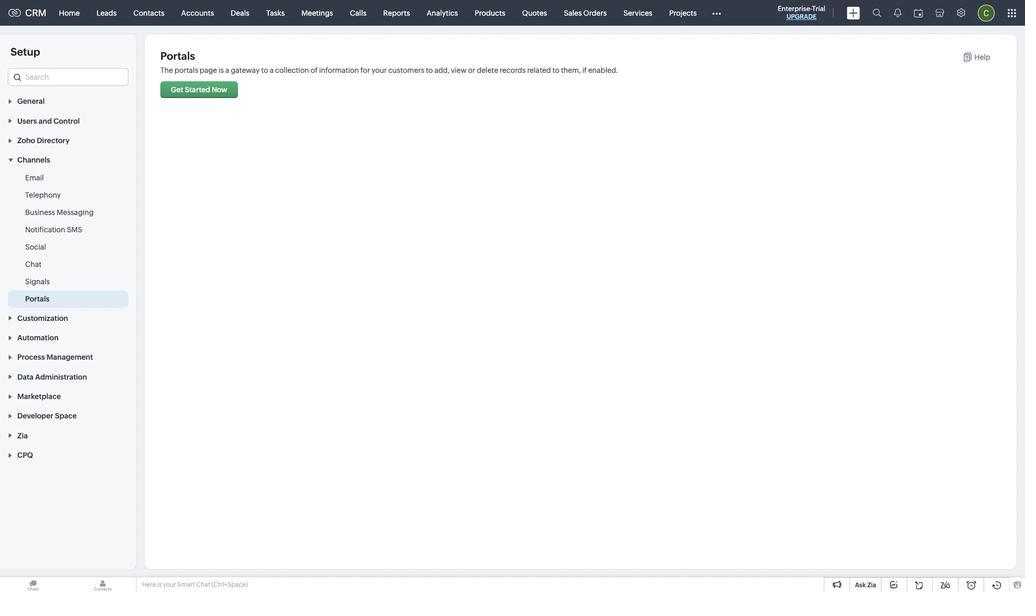 Task type: describe. For each thing, give the bounding box(es) containing it.
process management button
[[0, 347, 136, 367]]

portals link
[[25, 294, 49, 304]]

get started now
[[171, 85, 227, 94]]

data administration button
[[0, 367, 136, 386]]

administration
[[35, 373, 87, 381]]

projects link
[[661, 0, 706, 25]]

get
[[171, 85, 183, 94]]

services
[[624, 9, 653, 17]]

Search text field
[[8, 69, 128, 85]]

cpq button
[[0, 445, 136, 465]]

products link
[[467, 0, 514, 25]]

portals inside the 'channels' region
[[25, 295, 49, 303]]

contacts image
[[70, 577, 136, 592]]

customization
[[17, 314, 68, 322]]

reports link
[[375, 0, 419, 25]]

home link
[[51, 0, 88, 25]]

delete
[[477, 66, 499, 74]]

the
[[161, 66, 173, 74]]

sales orders link
[[556, 0, 616, 25]]

sms
[[67, 226, 82, 234]]

contacts
[[134, 9, 165, 17]]

email link
[[25, 173, 44, 183]]

calendar image
[[915, 9, 924, 17]]

tasks link
[[258, 0, 293, 25]]

notification sms
[[25, 226, 82, 234]]

messaging
[[57, 208, 94, 217]]

orders
[[584, 9, 607, 17]]

developer
[[17, 412, 53, 420]]

users
[[17, 117, 37, 125]]

marketplace
[[17, 392, 61, 401]]

enterprise-trial upgrade
[[778, 5, 826, 20]]

trial
[[813, 5, 826, 13]]

started
[[185, 85, 210, 94]]

setup
[[10, 46, 40, 58]]

leads
[[97, 9, 117, 17]]

contacts link
[[125, 0, 173, 25]]

notification sms link
[[25, 225, 82, 235]]

add,
[[435, 66, 450, 74]]

0 vertical spatial your
[[372, 66, 387, 74]]

page
[[200, 66, 217, 74]]

here
[[142, 581, 156, 589]]

smart
[[177, 581, 195, 589]]

general
[[17, 97, 45, 106]]

social
[[25, 243, 46, 251]]

create menu element
[[841, 0, 867, 25]]

home
[[59, 9, 80, 17]]

signals link
[[25, 277, 50, 287]]

records
[[500, 66, 526, 74]]

cpq
[[17, 451, 33, 460]]

of
[[311, 66, 318, 74]]

2 a from the left
[[270, 66, 274, 74]]

portals
[[175, 66, 198, 74]]

gateway
[[231, 66, 260, 74]]

1 vertical spatial your
[[163, 581, 176, 589]]

business messaging
[[25, 208, 94, 217]]

accounts link
[[173, 0, 223, 25]]

social link
[[25, 242, 46, 252]]

deals link
[[223, 0, 258, 25]]

data administration
[[17, 373, 87, 381]]

telephony
[[25, 191, 61, 200]]

customization button
[[0, 308, 136, 328]]

enterprise-
[[778, 5, 813, 13]]

3 to from the left
[[553, 66, 560, 74]]

reports
[[384, 9, 410, 17]]

developer space
[[17, 412, 77, 420]]

process management
[[17, 353, 93, 362]]

quotes link
[[514, 0, 556, 25]]

create menu image
[[848, 7, 861, 19]]

chat link
[[25, 259, 42, 270]]

signals image
[[895, 8, 902, 17]]

them,
[[561, 66, 581, 74]]

services link
[[616, 0, 661, 25]]

sales orders
[[564, 9, 607, 17]]

zia button
[[0, 426, 136, 445]]

analytics link
[[419, 0, 467, 25]]

process
[[17, 353, 45, 362]]

telephony link
[[25, 190, 61, 201]]



Task type: vqa. For each thing, say whether or not it's contained in the screenshot.
region to the top
no



Task type: locate. For each thing, give the bounding box(es) containing it.
2 to from the left
[[426, 66, 433, 74]]

get started now button
[[161, 81, 238, 98]]

control
[[54, 117, 80, 125]]

help
[[975, 53, 991, 61]]

zoho directory
[[17, 136, 70, 145]]

0 horizontal spatial portals
[[25, 295, 49, 303]]

portals up portals
[[161, 50, 195, 62]]

deals
[[231, 9, 250, 17]]

crm link
[[8, 7, 46, 18]]

business messaging link
[[25, 207, 94, 218]]

now
[[212, 85, 227, 94]]

2 horizontal spatial to
[[553, 66, 560, 74]]

profile image
[[979, 4, 996, 21]]

chat down social
[[25, 260, 42, 269]]

crm
[[25, 7, 46, 18]]

zoho directory button
[[0, 130, 136, 150]]

projects
[[670, 9, 697, 17]]

leads link
[[88, 0, 125, 25]]

0 vertical spatial portals
[[161, 50, 195, 62]]

tasks
[[266, 9, 285, 17]]

(ctrl+space)
[[212, 581, 248, 589]]

0 horizontal spatial to
[[261, 66, 268, 74]]

automation button
[[0, 328, 136, 347]]

enabled.
[[589, 66, 619, 74]]

signals element
[[889, 0, 908, 26]]

1 horizontal spatial to
[[426, 66, 433, 74]]

chats image
[[0, 577, 66, 592]]

help link
[[953, 52, 991, 62]]

customers
[[389, 66, 425, 74]]

automation
[[17, 334, 59, 342]]

0 horizontal spatial a
[[226, 66, 230, 74]]

chat right the smart
[[196, 581, 210, 589]]

space
[[55, 412, 77, 420]]

channels
[[17, 156, 50, 164]]

0 horizontal spatial your
[[163, 581, 176, 589]]

analytics
[[427, 9, 458, 17]]

is right here
[[157, 581, 162, 589]]

products
[[475, 9, 506, 17]]

search element
[[867, 0, 889, 26]]

related
[[528, 66, 551, 74]]

1 vertical spatial is
[[157, 581, 162, 589]]

is
[[219, 66, 224, 74], [157, 581, 162, 589]]

1 to from the left
[[261, 66, 268, 74]]

0 horizontal spatial is
[[157, 581, 162, 589]]

to right gateway
[[261, 66, 268, 74]]

0 horizontal spatial zia
[[17, 432, 28, 440]]

channels button
[[0, 150, 136, 170]]

collection
[[275, 66, 309, 74]]

1 horizontal spatial is
[[219, 66, 224, 74]]

zia up cpq
[[17, 432, 28, 440]]

zia
[[17, 432, 28, 440], [868, 582, 877, 589]]

chat inside the 'channels' region
[[25, 260, 42, 269]]

1 vertical spatial chat
[[196, 581, 210, 589]]

1 horizontal spatial chat
[[196, 581, 210, 589]]

1 vertical spatial portals
[[25, 295, 49, 303]]

a left collection
[[270, 66, 274, 74]]

users and control button
[[0, 111, 136, 130]]

zoho
[[17, 136, 35, 145]]

developer space button
[[0, 406, 136, 426]]

upgrade
[[787, 13, 817, 20]]

1 horizontal spatial portals
[[161, 50, 195, 62]]

marketplace button
[[0, 386, 136, 406]]

1 horizontal spatial your
[[372, 66, 387, 74]]

0 vertical spatial zia
[[17, 432, 28, 440]]

is right 'page' at left
[[219, 66, 224, 74]]

chat
[[25, 260, 42, 269], [196, 581, 210, 589]]

0 horizontal spatial chat
[[25, 260, 42, 269]]

signals
[[25, 278, 50, 286]]

1 a from the left
[[226, 66, 230, 74]]

to left add,
[[426, 66, 433, 74]]

if
[[583, 66, 587, 74]]

information
[[319, 66, 359, 74]]

None field
[[8, 68, 129, 86]]

quotes
[[523, 9, 548, 17]]

calls link
[[342, 0, 375, 25]]

Other Modules field
[[706, 4, 728, 21]]

1 horizontal spatial zia
[[868, 582, 877, 589]]

and
[[39, 117, 52, 125]]

here is your smart chat (ctrl+space)
[[142, 581, 248, 589]]

profile element
[[972, 0, 1002, 25]]

your right 'for'
[[372, 66, 387, 74]]

calls
[[350, 9, 367, 17]]

to left them,
[[553, 66, 560, 74]]

meetings
[[302, 9, 333, 17]]

0 vertical spatial is
[[219, 66, 224, 74]]

management
[[46, 353, 93, 362]]

or
[[469, 66, 476, 74]]

users and control
[[17, 117, 80, 125]]

meetings link
[[293, 0, 342, 25]]

portals
[[161, 50, 195, 62], [25, 295, 49, 303]]

your
[[372, 66, 387, 74], [163, 581, 176, 589]]

email
[[25, 174, 44, 182]]

accounts
[[181, 9, 214, 17]]

notification
[[25, 226, 65, 234]]

channels region
[[0, 170, 136, 308]]

for
[[361, 66, 370, 74]]

view
[[451, 66, 467, 74]]

0 vertical spatial chat
[[25, 260, 42, 269]]

ask zia
[[856, 582, 877, 589]]

a left gateway
[[226, 66, 230, 74]]

1 vertical spatial zia
[[868, 582, 877, 589]]

portals down signals link
[[25, 295, 49, 303]]

general button
[[0, 91, 136, 111]]

search image
[[873, 8, 882, 17]]

zia right ask
[[868, 582, 877, 589]]

data
[[17, 373, 34, 381]]

zia inside "dropdown button"
[[17, 432, 28, 440]]

your left the smart
[[163, 581, 176, 589]]

1 horizontal spatial a
[[270, 66, 274, 74]]

sales
[[564, 9, 582, 17]]

the portals page is a gateway to a collection of information for your customers to add, view or delete records related to them, if enabled.
[[161, 66, 619, 74]]



